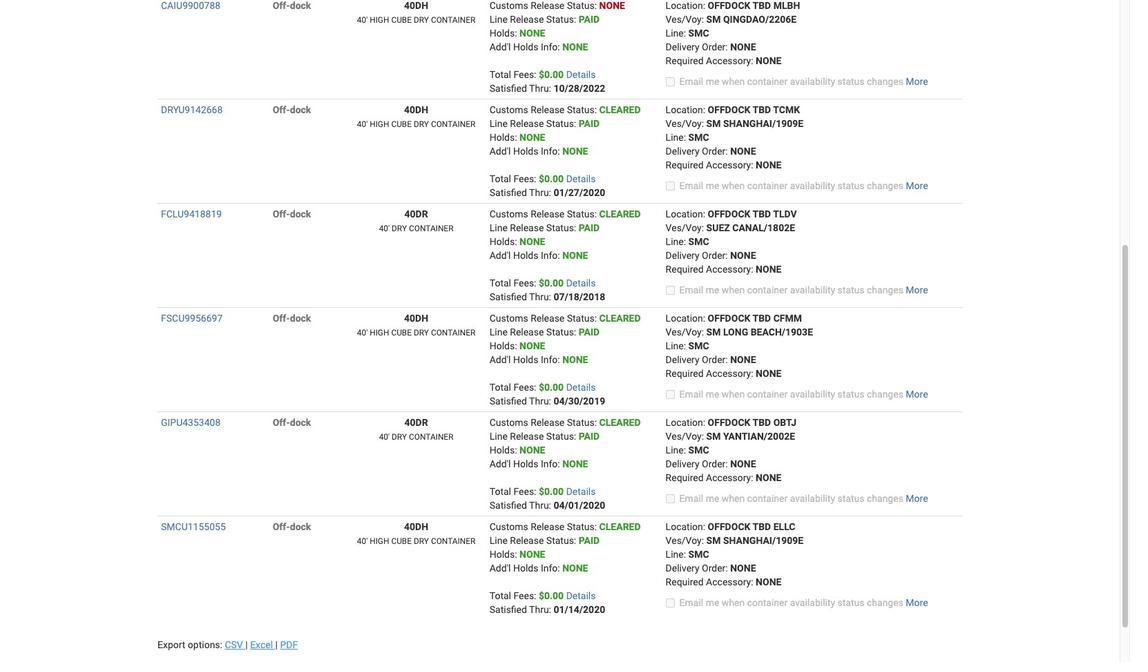 Task type: locate. For each thing, give the bounding box(es) containing it.
6 line: from the top
[[666, 549, 686, 560]]

location : offdock tbd tldv ves/voy: suez canal/1802e line: smc delivery order : none required accessory : none
[[666, 209, 797, 275]]

1 vertical spatial 40dr
[[405, 417, 428, 428]]

off-dock
[[273, 0, 311, 11], [273, 104, 311, 115], [273, 209, 311, 220], [273, 313, 311, 324], [273, 417, 311, 428], [273, 522, 311, 533]]

location inside location : offdock tbd tcmk ves/voy: sm shanghai/1909e line: smc delivery order : none required accessory : none
[[666, 104, 703, 115]]

$0.00 inside total fees: $0.00 details satisfied thru: 07/18/2018
[[539, 278, 564, 289]]

3 accessory from the top
[[706, 264, 751, 275]]

40'
[[357, 15, 368, 25], [357, 120, 368, 129], [379, 224, 390, 234], [357, 328, 368, 338], [379, 432, 390, 442], [357, 537, 368, 546]]

6 dock from the top
[[290, 522, 311, 533]]

status
[[838, 76, 865, 87], [838, 180, 865, 191], [838, 285, 865, 296], [838, 389, 865, 400], [838, 493, 865, 504], [838, 598, 865, 609]]

2 offdock from the top
[[708, 104, 751, 115]]

options:
[[188, 640, 222, 651]]

3 email me when container availability status changes more from the top
[[680, 285, 928, 296]]

details link up 04/30/2019
[[566, 382, 596, 393]]

smc inside location : offdock tbd ellc ves/voy: sm shanghai/1909e line: smc delivery order : none required accessory : none
[[688, 549, 709, 560]]

details link up 10/28/2022
[[566, 69, 596, 80]]

smcu1155055
[[161, 522, 226, 533]]

container up tcmk
[[747, 76, 788, 87]]

tbd inside location : offdock tbd cfmm ves/voy: sm long beach/1903e line: smc delivery order : none required accessory : none
[[753, 313, 771, 324]]

details up 01/14/2020
[[566, 591, 596, 602]]

5 off- from the top
[[273, 417, 290, 428]]

required inside location : offdock tbd obtj ves/voy: sm yantian/2002e line: smc delivery order : none required accessory : none
[[666, 473, 704, 484]]

offdock up long
[[708, 313, 751, 324]]

more
[[906, 76, 928, 87], [906, 180, 928, 191], [906, 285, 928, 296], [906, 389, 928, 400], [906, 493, 928, 504], [906, 598, 928, 609]]

thru: left 01/27/2020
[[529, 187, 551, 198]]

40dh for total fees: $0.00 details satisfied thru: 01/27/2020
[[404, 104, 428, 115]]

shanghai/1909e inside location : offdock tbd ellc ves/voy: sm shanghai/1909e line: smc delivery order : none required accessory : none
[[723, 535, 804, 546]]

container up 'ellc'
[[747, 493, 788, 504]]

sm for location : offdock tbd mlbh ves/voy: sm qingdao/2206e line: smc delivery order : none required accessory : none
[[706, 14, 721, 25]]

holds up total fees: $0.00 details satisfied thru: 01/27/2020
[[513, 146, 539, 157]]

cleared
[[599, 104, 641, 115], [599, 209, 641, 220], [599, 313, 641, 324], [599, 417, 641, 428], [599, 522, 641, 533]]

add'l up total fees: $0.00 details satisfied thru: 07/18/2018
[[490, 250, 511, 261]]

sm for location : offdock tbd cfmm ves/voy: sm long beach/1903e line: smc delivery order : none required accessory : none
[[706, 327, 721, 338]]

1 changes from the top
[[867, 76, 904, 87]]

qingdao/2206e
[[723, 14, 797, 25]]

availability for location : offdock tbd ellc ves/voy: sm shanghai/1909e line: smc delivery order : none required accessory : none
[[790, 598, 835, 609]]

total fees: $0.00 details satisfied thru: 10/28/2022
[[490, 69, 605, 94]]

1 sm from the top
[[706, 14, 721, 25]]

offdock
[[708, 0, 751, 11], [708, 104, 751, 115], [708, 209, 751, 220], [708, 313, 751, 324], [708, 417, 751, 428], [708, 522, 751, 533]]

$0.00 inside total fees: $0.00 details satisfied thru: 10/28/2022
[[539, 69, 564, 80]]

offdock inside location : offdock tbd tcmk ves/voy: sm shanghai/1909e line: smc delivery order : none required accessory : none
[[708, 104, 751, 115]]

email me when container availability status changes more for location : offdock tbd tcmk ves/voy: sm shanghai/1909e line: smc delivery order : none required accessory : none
[[680, 180, 928, 191]]

smc inside location : offdock tbd mlbh ves/voy: sm qingdao/2206e line: smc delivery order : none required accessory : none
[[688, 28, 709, 39]]

2 container from the top
[[747, 180, 788, 191]]

ves/voy: inside location : offdock tbd ellc ves/voy: sm shanghai/1909e line: smc delivery order : none required accessory : none
[[666, 535, 704, 546]]

location inside location : offdock tbd cfmm ves/voy: sm long beach/1903e line: smc delivery order : none required accessory : none
[[666, 313, 703, 324]]

customs release status : cleared line release status : paid holds: none add'l holds info: none for 04/30/2019
[[490, 313, 641, 365]]

2 email from the top
[[680, 180, 703, 191]]

4 $0.00 from the top
[[539, 382, 564, 393]]

customs release status : none line release status : paid holds: none add'l holds info: none
[[490, 0, 625, 53]]

container up 'tldv'
[[747, 180, 788, 191]]

3 tbd from the top
[[753, 209, 771, 220]]

accessory inside location : offdock tbd tcmk ves/voy: sm shanghai/1909e line: smc delivery order : none required accessory : none
[[706, 160, 751, 171]]

cube for total fees: $0.00 details satisfied thru: 01/14/2020
[[391, 537, 412, 546]]

holds: up total fees: $0.00 details satisfied thru: 01/27/2020
[[490, 132, 517, 143]]

6 holds from the top
[[513, 563, 539, 574]]

07/18/2018
[[554, 292, 605, 303]]

info: for 01/14/2020
[[541, 563, 560, 574]]

total inside total fees: $0.00 details satisfied thru: 01/27/2020
[[490, 173, 511, 184]]

line: for location : offdock tbd mlbh ves/voy: sm qingdao/2206e line: smc delivery order : none required accessory : none
[[666, 28, 686, 39]]

holds: for total fees: $0.00 details satisfied thru: 07/18/2018
[[490, 236, 517, 247]]

2 details link from the top
[[566, 173, 596, 184]]

paid
[[579, 14, 600, 25], [579, 118, 600, 129], [579, 222, 600, 234], [579, 327, 600, 338], [579, 431, 600, 442], [579, 535, 600, 546]]

delivery inside location : offdock tbd obtj ves/voy: sm yantian/2002e line: smc delivery order : none required accessory : none
[[666, 459, 700, 470]]

holds: for total fees: $0.00 details satisfied thru: 01/27/2020
[[490, 132, 517, 143]]

add'l up total fees: $0.00 details satisfied thru: 04/30/2019
[[490, 354, 511, 365]]

details inside total fees: $0.00 details satisfied thru: 01/14/2020
[[566, 591, 596, 602]]

email for location : offdock tbd ellc ves/voy: sm shanghai/1909e line: smc delivery order : none required accessory : none
[[680, 598, 703, 609]]

delivery inside location : offdock tbd cfmm ves/voy: sm long beach/1903e line: smc delivery order : none required accessory : none
[[666, 354, 700, 365]]

sm
[[706, 14, 721, 25], [706, 118, 721, 129], [706, 327, 721, 338], [706, 431, 721, 442], [706, 535, 721, 546]]

holds up total fees: $0.00 details satisfied thru: 04/01/2020
[[513, 459, 539, 470]]

email down location : offdock tbd ellc ves/voy: sm shanghai/1909e line: smc delivery order : none required accessory : none
[[680, 598, 703, 609]]

satisfied inside total fees: $0.00 details satisfied thru: 04/30/2019
[[490, 396, 527, 407]]

required for location : offdock tbd obtj ves/voy: sm yantian/2002e line: smc delivery order : none required accessory : none
[[666, 473, 704, 484]]

details inside total fees: $0.00 details satisfied thru: 10/28/2022
[[566, 69, 596, 80]]

container down location : offdock tbd ellc ves/voy: sm shanghai/1909e line: smc delivery order : none required accessory : none
[[747, 598, 788, 609]]

high for total fees: $0.00 details satisfied thru: 01/14/2020
[[370, 537, 389, 546]]

fees: inside total fees: $0.00 details satisfied thru: 01/27/2020
[[514, 173, 536, 184]]

total inside total fees: $0.00 details satisfied thru: 10/28/2022
[[490, 69, 511, 80]]

1 email me when container availability status changes more from the top
[[680, 76, 928, 87]]

offdock inside location : offdock tbd mlbh ves/voy: sm qingdao/2206e line: smc delivery order : none required accessory : none
[[708, 0, 751, 11]]

when up suez
[[722, 180, 745, 191]]

release
[[531, 0, 565, 11], [510, 14, 544, 25], [531, 104, 565, 115], [510, 118, 544, 129], [531, 209, 565, 220], [510, 222, 544, 234], [531, 313, 565, 324], [510, 327, 544, 338], [531, 417, 565, 428], [510, 431, 544, 442], [531, 522, 565, 533], [510, 535, 544, 546]]

5 me from the top
[[706, 493, 719, 504]]

5 info: from the top
[[541, 459, 560, 470]]

delivery inside location : offdock tbd ellc ves/voy: sm shanghai/1909e line: smc delivery order : none required accessory : none
[[666, 563, 700, 574]]

3 details from the top
[[566, 278, 596, 289]]

email down location : offdock tbd tcmk ves/voy: sm shanghai/1909e line: smc delivery order : none required accessory : none
[[680, 180, 703, 191]]

customs release status : cleared line release status : paid holds: none add'l holds info: none down 04/30/2019
[[490, 417, 641, 470]]

2 line from the top
[[490, 118, 508, 129]]

email down "location : offdock tbd tldv ves/voy: suez canal/1802e line: smc delivery order : none required accessory : none"
[[680, 285, 703, 296]]

thru: inside total fees: $0.00 details satisfied thru: 01/14/2020
[[529, 605, 551, 616]]

1 add'l from the top
[[490, 41, 511, 53]]

5 more link from the top
[[906, 493, 928, 504]]

smc inside "location : offdock tbd tldv ves/voy: suez canal/1802e line: smc delivery order : none required accessory : none"
[[688, 236, 709, 247]]

6 when from the top
[[722, 598, 745, 609]]

when down location : offdock tbd obtj ves/voy: sm yantian/2002e line: smc delivery order : none required accessory : none
[[722, 493, 745, 504]]

required inside "location : offdock tbd tldv ves/voy: suez canal/1802e line: smc delivery order : none required accessory : none"
[[666, 264, 704, 275]]

required
[[666, 55, 704, 66], [666, 160, 704, 171], [666, 264, 704, 275], [666, 368, 704, 379], [666, 473, 704, 484], [666, 577, 704, 588]]

location inside location : offdock tbd ellc ves/voy: sm shanghai/1909e line: smc delivery order : none required accessory : none
[[666, 522, 703, 533]]

line: inside location : offdock tbd mlbh ves/voy: sm qingdao/2206e line: smc delivery order : none required accessory : none
[[666, 28, 686, 39]]

beach/1903e
[[751, 327, 813, 338]]

2 satisfied from the top
[[490, 187, 527, 198]]

availability
[[790, 76, 835, 87], [790, 180, 835, 191], [790, 285, 835, 296], [790, 389, 835, 400], [790, 493, 835, 504], [790, 598, 835, 609]]

holds up total fees: $0.00 details satisfied thru: 07/18/2018
[[513, 250, 539, 261]]

smc inside location : offdock tbd tcmk ves/voy: sm shanghai/1909e line: smc delivery order : none required accessory : none
[[688, 132, 709, 143]]

line: inside "location : offdock tbd tldv ves/voy: suez canal/1802e line: smc delivery order : none required accessory : none"
[[666, 236, 686, 247]]

holds: up total fees: $0.00 details satisfied thru: 07/18/2018
[[490, 236, 517, 247]]

email me when container availability status changes more for location : offdock tbd obtj ves/voy: sm yantian/2002e line: smc delivery order : none required accessory : none
[[680, 493, 928, 504]]

3 order from the top
[[702, 250, 726, 261]]

info: up total fees: $0.00 details satisfied thru: 10/28/2022
[[541, 41, 560, 53]]

2 line: from the top
[[666, 132, 686, 143]]

when down location : offdock tbd cfmm ves/voy: sm long beach/1903e line: smc delivery order : none required accessory : none
[[722, 389, 745, 400]]

offdock up suez
[[708, 209, 751, 220]]

4 40dh 40' high cube dry container from the top
[[357, 522, 476, 546]]

status for location : offdock tbd tldv ves/voy: suez canal/1802e line: smc delivery order : none required accessory : none
[[838, 285, 865, 296]]

$0.00 for 04/30/2019
[[539, 382, 564, 393]]

4 fees: from the top
[[514, 382, 536, 393]]

satisfied for total fees: $0.00 details satisfied thru: 10/28/2022
[[490, 83, 527, 94]]

holds up total fees: $0.00 details satisfied thru: 10/28/2022
[[513, 41, 539, 53]]

40dh 40' high cube dry container
[[357, 0, 476, 25], [357, 104, 476, 129], [357, 313, 476, 338], [357, 522, 476, 546]]

thru: left 04/30/2019
[[529, 396, 551, 407]]

01/27/2020
[[554, 187, 605, 198]]

me
[[706, 76, 719, 87], [706, 180, 719, 191], [706, 285, 719, 296], [706, 389, 719, 400], [706, 493, 719, 504], [706, 598, 719, 609]]

3 container from the top
[[747, 285, 788, 296]]

3 cube from the top
[[391, 328, 412, 338]]

$0.00 inside total fees: $0.00 details satisfied thru: 04/01/2020
[[539, 486, 564, 497]]

customs for total fees: $0.00 details satisfied thru: 04/01/2020
[[490, 417, 528, 428]]

add'l up total fees: $0.00 details satisfied thru: 10/28/2022
[[490, 41, 511, 53]]

order
[[702, 41, 726, 53], [702, 146, 726, 157], [702, 250, 726, 261], [702, 354, 726, 365], [702, 459, 726, 470], [702, 563, 726, 574]]

$0.00
[[539, 69, 564, 80], [539, 173, 564, 184], [539, 278, 564, 289], [539, 382, 564, 393], [539, 486, 564, 497], [539, 591, 564, 602]]

thru: inside total fees: $0.00 details satisfied thru: 04/30/2019
[[529, 396, 551, 407]]

availability for location : offdock tbd tcmk ves/voy: sm shanghai/1909e line: smc delivery order : none required accessory : none
[[790, 180, 835, 191]]

location : offdock tbd ellc ves/voy: sm shanghai/1909e line: smc delivery order : none required accessory : none
[[666, 522, 804, 588]]

1 cube from the top
[[391, 15, 412, 25]]

smc
[[688, 28, 709, 39], [688, 132, 709, 143], [688, 236, 709, 247], [688, 341, 709, 352], [688, 445, 709, 456], [688, 549, 709, 560]]

paid for total fees: $0.00 details satisfied thru: 01/14/2020
[[579, 535, 600, 546]]

1 availability from the top
[[790, 76, 835, 87]]

tbd for cfmm
[[753, 313, 771, 324]]

sm inside location : offdock tbd tcmk ves/voy: sm shanghai/1909e line: smc delivery order : none required accessory : none
[[706, 118, 721, 129]]

holds up total fees: $0.00 details satisfied thru: 04/30/2019
[[513, 354, 539, 365]]

accessory inside location : offdock tbd ellc ves/voy: sm shanghai/1909e line: smc delivery order : none required accessory : none
[[706, 577, 751, 588]]

40' for total fees: $0.00 details satisfied thru: 04/01/2020
[[379, 432, 390, 442]]

ves/voy: inside location : offdock tbd obtj ves/voy: sm yantian/2002e line: smc delivery order : none required accessory : none
[[666, 431, 704, 442]]

thru: left 07/18/2018
[[529, 292, 551, 303]]

add'l up total fees: $0.00 details satisfied thru: 04/01/2020
[[490, 459, 511, 470]]

customs release status : cleared line release status : paid holds: none add'l holds info: none down 07/18/2018
[[490, 313, 641, 365]]

cleared down 04/30/2019
[[599, 417, 641, 428]]

holds
[[513, 41, 539, 53], [513, 146, 539, 157], [513, 250, 539, 261], [513, 354, 539, 365], [513, 459, 539, 470], [513, 563, 539, 574]]

cleared down 04/01/2020
[[599, 522, 641, 533]]

thru: left 10/28/2022
[[529, 83, 551, 94]]

tbd inside location : offdock tbd tcmk ves/voy: sm shanghai/1909e line: smc delivery order : none required accessory : none
[[753, 104, 771, 115]]

satisfied
[[490, 83, 527, 94], [490, 187, 527, 198], [490, 292, 527, 303], [490, 396, 527, 407], [490, 500, 527, 511], [490, 605, 527, 616]]

6 more link from the top
[[906, 598, 928, 609]]

when up long
[[722, 285, 745, 296]]

email for location : offdock tbd tldv ves/voy: suez canal/1802e line: smc delivery order : none required accessory : none
[[680, 285, 703, 296]]

fees: inside total fees: $0.00 details satisfied thru: 04/30/2019
[[514, 382, 536, 393]]

1 horizontal spatial |
[[275, 640, 278, 651]]

me up suez
[[706, 180, 719, 191]]

container for total fees: $0.00 details satisfied thru: 10/28/2022
[[431, 15, 476, 25]]

when
[[722, 76, 745, 87], [722, 180, 745, 191], [722, 285, 745, 296], [722, 389, 745, 400], [722, 493, 745, 504], [722, 598, 745, 609]]

2 availability from the top
[[790, 180, 835, 191]]

6 email from the top
[[680, 598, 703, 609]]

location inside location : offdock tbd obtj ves/voy: sm yantian/2002e line: smc delivery order : none required accessory : none
[[666, 417, 703, 428]]

changes
[[867, 76, 904, 87], [867, 180, 904, 191], [867, 285, 904, 296], [867, 389, 904, 400], [867, 493, 904, 504], [867, 598, 904, 609]]

5 paid from the top
[[579, 431, 600, 442]]

cleared down 01/27/2020
[[599, 209, 641, 220]]

3 holds: from the top
[[490, 236, 517, 247]]

5 email from the top
[[680, 493, 703, 504]]

me for location : offdock tbd ellc ves/voy: sm shanghai/1909e line: smc delivery order : none required accessory : none
[[706, 598, 719, 609]]

location inside location : offdock tbd mlbh ves/voy: sm qingdao/2206e line: smc delivery order : none required accessory : none
[[666, 0, 703, 11]]

total inside total fees: $0.00 details satisfied thru: 04/30/2019
[[490, 382, 511, 393]]

tbd inside location : offdock tbd mlbh ves/voy: sm qingdao/2206e line: smc delivery order : none required accessory : none
[[753, 0, 771, 11]]

4 satisfied from the top
[[490, 396, 527, 407]]

container for total fees: $0.00 details satisfied thru: 01/27/2020
[[431, 120, 476, 129]]

smc inside location : offdock tbd cfmm ves/voy: sm long beach/1903e line: smc delivery order : none required accessory : none
[[688, 341, 709, 352]]

container up cfmm at the right of page
[[747, 285, 788, 296]]

2 tbd from the top
[[753, 104, 771, 115]]

2 customs from the top
[[490, 104, 528, 115]]

total inside total fees: $0.00 details satisfied thru: 07/18/2018
[[490, 278, 511, 289]]

details inside total fees: $0.00 details satisfied thru: 04/01/2020
[[566, 486, 596, 497]]

6 total from the top
[[490, 591, 511, 602]]

when down location : offdock tbd mlbh ves/voy: sm qingdao/2206e line: smc delivery order : none required accessory : none on the right of the page
[[722, 76, 745, 87]]

offdock inside "location : offdock tbd tldv ves/voy: suez canal/1802e line: smc delivery order : none required accessory : none"
[[708, 209, 751, 220]]

required inside location : offdock tbd mlbh ves/voy: sm qingdao/2206e line: smc delivery order : none required accessory : none
[[666, 55, 704, 66]]

6 customs from the top
[[490, 522, 528, 533]]

offdock inside location : offdock tbd ellc ves/voy: sm shanghai/1909e line: smc delivery order : none required accessory : none
[[708, 522, 751, 533]]

$0.00 up 04/01/2020
[[539, 486, 564, 497]]

email
[[680, 76, 703, 87], [680, 180, 703, 191], [680, 285, 703, 296], [680, 389, 703, 400], [680, 493, 703, 504], [680, 598, 703, 609]]

delivery
[[666, 41, 700, 53], [666, 146, 700, 157], [666, 250, 700, 261], [666, 354, 700, 365], [666, 459, 700, 470], [666, 563, 700, 574]]

email me when container availability status changes more for location : offdock tbd mlbh ves/voy: sm qingdao/2206e line: smc delivery order : none required accessory : none
[[680, 76, 928, 87]]

2 delivery from the top
[[666, 146, 700, 157]]

line:
[[666, 28, 686, 39], [666, 132, 686, 143], [666, 236, 686, 247], [666, 341, 686, 352], [666, 445, 686, 456], [666, 549, 686, 560]]

:
[[595, 0, 597, 11], [703, 0, 705, 11], [574, 14, 576, 25], [726, 41, 728, 53], [751, 55, 753, 66], [595, 104, 597, 115], [703, 104, 705, 115], [574, 118, 576, 129], [726, 146, 728, 157], [751, 160, 753, 171], [595, 209, 597, 220], [703, 209, 705, 220], [574, 222, 576, 234], [726, 250, 728, 261], [751, 264, 753, 275], [595, 313, 597, 324], [703, 313, 705, 324], [574, 327, 576, 338], [726, 354, 728, 365], [751, 368, 753, 379], [595, 417, 597, 428], [703, 417, 705, 428], [574, 431, 576, 442], [726, 459, 728, 470], [751, 473, 753, 484], [595, 522, 597, 533], [703, 522, 705, 533], [574, 535, 576, 546], [726, 563, 728, 574], [751, 577, 753, 588]]

satisfied inside total fees: $0.00 details satisfied thru: 01/27/2020
[[490, 187, 527, 198]]

3 holds from the top
[[513, 250, 539, 261]]

order inside location : offdock tbd ellc ves/voy: sm shanghai/1909e line: smc delivery order : none required accessory : none
[[702, 563, 726, 574]]

tbd inside location : offdock tbd obtj ves/voy: sm yantian/2002e line: smc delivery order : none required accessory : none
[[753, 417, 771, 428]]

$0.00 up 04/30/2019
[[539, 382, 564, 393]]

4 40dh from the top
[[404, 522, 428, 533]]

pdf link
[[280, 640, 298, 651]]

tbd for ellc
[[753, 522, 771, 533]]

more link
[[906, 76, 928, 87], [906, 180, 928, 191], [906, 285, 928, 296], [906, 389, 928, 400], [906, 493, 928, 504], [906, 598, 928, 609]]

details link up 01/27/2020
[[566, 173, 596, 184]]

1 cleared from the top
[[599, 104, 641, 115]]

accessory inside location : offdock tbd obtj ves/voy: sm yantian/2002e line: smc delivery order : none required accessory : none
[[706, 473, 751, 484]]

changes for location : offdock tbd tcmk ves/voy: sm shanghai/1909e line: smc delivery order : none required accessory : none
[[867, 180, 904, 191]]

holds for total fees: $0.00 details satisfied thru: 10/28/2022
[[513, 41, 539, 53]]

5 fees: from the top
[[514, 486, 536, 497]]

shanghai/1909e
[[723, 118, 804, 129], [723, 535, 804, 546]]

4 me from the top
[[706, 389, 719, 400]]

add'l for total fees: $0.00 details satisfied thru: 01/14/2020
[[490, 563, 511, 574]]

2 cube from the top
[[391, 120, 412, 129]]

3 changes from the top
[[867, 285, 904, 296]]

3 $0.00 from the top
[[539, 278, 564, 289]]

order inside "location : offdock tbd tldv ves/voy: suez canal/1802e line: smc delivery order : none required accessory : none"
[[702, 250, 726, 261]]

1 vertical spatial shanghai/1909e
[[723, 535, 804, 546]]

paid for total fees: $0.00 details satisfied thru: 07/18/2018
[[579, 222, 600, 234]]

3 more from the top
[[906, 285, 928, 296]]

gipu4353408 link
[[161, 417, 221, 428]]

0 vertical spatial shanghai/1909e
[[723, 118, 804, 129]]

5 customs from the top
[[490, 417, 528, 428]]

status for location : offdock tbd obtj ves/voy: sm yantian/2002e line: smc delivery order : none required accessory : none
[[838, 493, 865, 504]]

off-dock for dryu9142668
[[273, 104, 311, 115]]

4 email from the top
[[680, 389, 703, 400]]

details up 04/01/2020
[[566, 486, 596, 497]]

3 me from the top
[[706, 285, 719, 296]]

status
[[567, 0, 595, 11], [546, 14, 574, 25], [567, 104, 595, 115], [546, 118, 574, 129], [567, 209, 595, 220], [546, 222, 574, 234], [567, 313, 595, 324], [546, 327, 574, 338], [567, 417, 595, 428], [546, 431, 574, 442], [567, 522, 595, 533], [546, 535, 574, 546]]

tbd for tcmk
[[753, 104, 771, 115]]

details up 10/28/2022
[[566, 69, 596, 80]]

tbd for mlbh
[[753, 0, 771, 11]]

3 ves/voy: from the top
[[666, 222, 704, 234]]

export
[[158, 640, 185, 651]]

3 smc from the top
[[688, 236, 709, 247]]

csv
[[225, 640, 243, 651]]

line for total fees: $0.00 details satisfied thru: 10/28/2022
[[490, 14, 508, 25]]

1 off-dock from the top
[[273, 0, 311, 11]]

me down location : offdock tbd obtj ves/voy: sm yantian/2002e line: smc delivery order : none required accessory : none
[[706, 493, 719, 504]]

$0.00 up 07/18/2018
[[539, 278, 564, 289]]

line: for location : offdock tbd tcmk ves/voy: sm shanghai/1909e line: smc delivery order : none required accessory : none
[[666, 132, 686, 143]]

paid for total fees: $0.00 details satisfied thru: 04/01/2020
[[579, 431, 600, 442]]

3 high from the top
[[370, 328, 389, 338]]

satisfied inside total fees: $0.00 details satisfied thru: 04/01/2020
[[490, 500, 527, 511]]

offdock left 'ellc'
[[708, 522, 751, 533]]

4 status from the top
[[838, 389, 865, 400]]

6 delivery from the top
[[666, 563, 700, 574]]

fees: inside total fees: $0.00 details satisfied thru: 01/14/2020
[[514, 591, 536, 602]]

3 line from the top
[[490, 222, 508, 234]]

4 cube from the top
[[391, 537, 412, 546]]

6 off- from the top
[[273, 522, 290, 533]]

total for total fees: $0.00 details satisfied thru: 01/14/2020
[[490, 591, 511, 602]]

details link
[[566, 69, 596, 80], [566, 173, 596, 184], [566, 278, 596, 289], [566, 382, 596, 393], [566, 486, 596, 497], [566, 591, 596, 602]]

|
[[245, 640, 248, 651], [275, 640, 278, 651]]

details inside total fees: $0.00 details satisfied thru: 01/27/2020
[[566, 173, 596, 184]]

location inside "location : offdock tbd tldv ves/voy: suez canal/1802e line: smc delivery order : none required accessory : none"
[[666, 209, 703, 220]]

thru:
[[529, 83, 551, 94], [529, 187, 551, 198], [529, 292, 551, 303], [529, 396, 551, 407], [529, 500, 551, 511], [529, 605, 551, 616]]

info: up total fees: $0.00 details satisfied thru: 04/30/2019
[[541, 354, 560, 365]]

changes for location : offdock tbd mlbh ves/voy: sm qingdao/2206e line: smc delivery order : none required accessory : none
[[867, 76, 904, 87]]

4 tbd from the top
[[753, 313, 771, 324]]

fees: inside total fees: $0.00 details satisfied thru: 04/01/2020
[[514, 486, 536, 497]]

None checkbox
[[666, 77, 675, 86], [666, 182, 675, 191], [666, 390, 675, 399], [666, 77, 675, 86], [666, 182, 675, 191], [666, 390, 675, 399]]

me down "location : offdock tbd tldv ves/voy: suez canal/1802e line: smc delivery order : none required accessory : none"
[[706, 285, 719, 296]]

container
[[431, 15, 476, 25], [431, 120, 476, 129], [409, 224, 454, 234], [431, 328, 476, 338], [409, 432, 454, 442], [431, 537, 476, 546]]

me down location : offdock tbd cfmm ves/voy: sm long beach/1903e line: smc delivery order : none required accessory : none
[[706, 389, 719, 400]]

order inside location : offdock tbd tcmk ves/voy: sm shanghai/1909e line: smc delivery order : none required accessory : none
[[702, 146, 726, 157]]

details up 01/27/2020
[[566, 173, 596, 184]]

$0.00 inside total fees: $0.00 details satisfied thru: 01/14/2020
[[539, 591, 564, 602]]

when for location : offdock tbd tcmk ves/voy: sm shanghai/1909e line: smc delivery order : none required accessory : none
[[722, 180, 745, 191]]

5 email me when container availability status changes more from the top
[[680, 493, 928, 504]]

0 horizontal spatial |
[[245, 640, 248, 651]]

total for total fees: $0.00 details satisfied thru: 04/01/2020
[[490, 486, 511, 497]]

add'l up total fees: $0.00 details satisfied thru: 01/14/2020
[[490, 563, 511, 574]]

order inside location : offdock tbd obtj ves/voy: sm yantian/2002e line: smc delivery order : none required accessory : none
[[702, 459, 726, 470]]

customs
[[490, 0, 528, 11], [490, 104, 528, 115], [490, 209, 528, 220], [490, 313, 528, 324], [490, 417, 528, 428], [490, 522, 528, 533]]

holds: up total fees: $0.00 details satisfied thru: 10/28/2022
[[490, 28, 517, 39]]

tbd for tldv
[[753, 209, 771, 220]]

5 thru: from the top
[[529, 500, 551, 511]]

40dr 40' dry container for total fees: $0.00 details satisfied thru: 07/18/2018
[[379, 209, 454, 234]]

line: inside location : offdock tbd tcmk ves/voy: sm shanghai/1909e line: smc delivery order : none required accessory : none
[[666, 132, 686, 143]]

sm for location : offdock tbd tcmk ves/voy: sm shanghai/1909e line: smc delivery order : none required accessory : none
[[706, 118, 721, 129]]

holds: up total fees: $0.00 details satisfied thru: 04/30/2019
[[490, 341, 517, 352]]

2 40dh from the top
[[404, 104, 428, 115]]

tbd inside "location : offdock tbd tldv ves/voy: suez canal/1802e line: smc delivery order : none required accessory : none"
[[753, 209, 771, 220]]

2 40dr 40' dry container from the top
[[379, 417, 454, 442]]

1 40dh 40' high cube dry container from the top
[[357, 0, 476, 25]]

tbd up canal/1802e
[[753, 209, 771, 220]]

2 when from the top
[[722, 180, 745, 191]]

ves/voy: inside location : offdock tbd cfmm ves/voy: sm long beach/1903e line: smc delivery order : none required accessory : none
[[666, 327, 704, 338]]

customs release status : cleared line release status : paid holds: none add'l holds info: none down 04/01/2020
[[490, 522, 641, 574]]

5 location from the top
[[666, 417, 703, 428]]

email for location : offdock tbd cfmm ves/voy: sm long beach/1903e line: smc delivery order : none required accessory : none
[[680, 389, 703, 400]]

3 thru: from the top
[[529, 292, 551, 303]]

$0.00 up 01/27/2020
[[539, 173, 564, 184]]

0 vertical spatial 40dr 40' dry container
[[379, 209, 454, 234]]

4 line from the top
[[490, 327, 508, 338]]

holds:
[[490, 28, 517, 39], [490, 132, 517, 143], [490, 236, 517, 247], [490, 341, 517, 352], [490, 445, 517, 456], [490, 549, 517, 560]]

None checkbox
[[666, 286, 675, 295], [666, 495, 675, 504], [666, 599, 675, 608], [666, 286, 675, 295], [666, 495, 675, 504], [666, 599, 675, 608]]

4 customs release status : cleared line release status : paid holds: none add'l holds info: none from the top
[[490, 417, 641, 470]]

tldv
[[773, 209, 797, 220]]

satisfied inside total fees: $0.00 details satisfied thru: 10/28/2022
[[490, 83, 527, 94]]

shanghai/1909e down 'ellc'
[[723, 535, 804, 546]]

5 changes from the top
[[867, 493, 904, 504]]

5 sm from the top
[[706, 535, 721, 546]]

details inside total fees: $0.00 details satisfied thru: 04/30/2019
[[566, 382, 596, 393]]

high for total fees: $0.00 details satisfied thru: 04/30/2019
[[370, 328, 389, 338]]

sm inside location : offdock tbd cfmm ves/voy: sm long beach/1903e line: smc delivery order : none required accessory : none
[[706, 327, 721, 338]]

2 more from the top
[[906, 180, 928, 191]]

cleared down 10/28/2022
[[599, 104, 641, 115]]

me down location : offdock tbd ellc ves/voy: sm shanghai/1909e line: smc delivery order : none required accessory : none
[[706, 598, 719, 609]]

offdock left tcmk
[[708, 104, 751, 115]]

tbd left tcmk
[[753, 104, 771, 115]]

2 holds: from the top
[[490, 132, 517, 143]]

smc inside location : offdock tbd obtj ves/voy: sm yantian/2002e line: smc delivery order : none required accessory : none
[[688, 445, 709, 456]]

more link for location : offdock tbd cfmm ves/voy: sm long beach/1903e line: smc delivery order : none required accessory : none
[[906, 389, 928, 400]]

$0.00 for 01/27/2020
[[539, 173, 564, 184]]

40dr 40' dry container
[[379, 209, 454, 234], [379, 417, 454, 442]]

fees: inside total fees: $0.00 details satisfied thru: 07/18/2018
[[514, 278, 536, 289]]

paid for total fees: $0.00 details satisfied thru: 10/28/2022
[[579, 14, 600, 25]]

tbd inside location : offdock tbd ellc ves/voy: sm shanghai/1909e line: smc delivery order : none required accessory : none
[[753, 522, 771, 533]]

offdock inside location : offdock tbd obtj ves/voy: sm yantian/2002e line: smc delivery order : none required accessory : none
[[708, 417, 751, 428]]

details up 07/18/2018
[[566, 278, 596, 289]]

40dh for total fees: $0.00 details satisfied thru: 10/28/2022
[[404, 0, 428, 11]]

required inside location : offdock tbd ellc ves/voy: sm shanghai/1909e line: smc delivery order : none required accessory : none
[[666, 577, 704, 588]]

4 changes from the top
[[867, 389, 904, 400]]

dryu9142668
[[161, 104, 223, 115]]

total inside total fees: $0.00 details satisfied thru: 01/14/2020
[[490, 591, 511, 602]]

holds: up total fees: $0.00 details satisfied thru: 04/01/2020
[[490, 445, 517, 456]]

$0.00 up 10/28/2022
[[539, 69, 564, 80]]

holds inside customs release status : none line release status : paid holds: none add'l holds info: none
[[513, 41, 539, 53]]

tbd up yantian/2002e
[[753, 417, 771, 428]]

0 vertical spatial 40dr
[[405, 209, 428, 220]]

holds: up total fees: $0.00 details satisfied thru: 01/14/2020
[[490, 549, 517, 560]]

paid inside customs release status : none line release status : paid holds: none add'l holds info: none
[[579, 14, 600, 25]]

4 high from the top
[[370, 537, 389, 546]]

1 vertical spatial 40dr 40' dry container
[[379, 417, 454, 442]]

more for location : offdock tbd obtj ves/voy: sm yantian/2002e line: smc delivery order : none required accessory : none
[[906, 493, 928, 504]]

40dr
[[405, 209, 428, 220], [405, 417, 428, 428]]

thru: inside total fees: $0.00 details satisfied thru: 07/18/2018
[[529, 292, 551, 303]]

4 dock from the top
[[290, 313, 311, 324]]

40dr 40' dry container for total fees: $0.00 details satisfied thru: 04/01/2020
[[379, 417, 454, 442]]

off-
[[273, 0, 290, 11], [273, 104, 290, 115], [273, 209, 290, 220], [273, 313, 290, 324], [273, 417, 290, 428], [273, 522, 290, 533]]

fees:
[[514, 69, 536, 80], [514, 173, 536, 184], [514, 278, 536, 289], [514, 382, 536, 393], [514, 486, 536, 497], [514, 591, 536, 602]]

email down location : offdock tbd mlbh ves/voy: sm qingdao/2206e line: smc delivery order : none required accessory : none on the right of the page
[[680, 76, 703, 87]]

email me when container availability status changes more
[[680, 76, 928, 87], [680, 180, 928, 191], [680, 285, 928, 296], [680, 389, 928, 400], [680, 493, 928, 504], [680, 598, 928, 609]]

2 required from the top
[[666, 160, 704, 171]]

6 info: from the top
[[541, 563, 560, 574]]

offdock up yantian/2002e
[[708, 417, 751, 428]]

dry
[[414, 15, 429, 25], [414, 120, 429, 129], [392, 224, 407, 234], [414, 328, 429, 338], [392, 432, 407, 442], [414, 537, 429, 546]]

4 when from the top
[[722, 389, 745, 400]]

tbd up beach/1903e at right
[[753, 313, 771, 324]]

ves/voy:
[[666, 14, 704, 25], [666, 118, 704, 129], [666, 222, 704, 234], [666, 327, 704, 338], [666, 431, 704, 442], [666, 535, 704, 546]]

1 thru: from the top
[[529, 83, 551, 94]]

offdock up qingdao/2206e
[[708, 0, 751, 11]]

line
[[490, 14, 508, 25], [490, 118, 508, 129], [490, 222, 508, 234], [490, 327, 508, 338], [490, 431, 508, 442], [490, 535, 508, 546]]

$0.00 inside total fees: $0.00 details satisfied thru: 01/27/2020
[[539, 173, 564, 184]]

high
[[370, 15, 389, 25], [370, 120, 389, 129], [370, 328, 389, 338], [370, 537, 389, 546]]

2 off- from the top
[[273, 104, 290, 115]]

04/30/2019
[[554, 396, 605, 407]]

email down location : offdock tbd cfmm ves/voy: sm long beach/1903e line: smc delivery order : none required accessory : none
[[680, 389, 703, 400]]

customs for total fees: $0.00 details satisfied thru: 10/28/2022
[[490, 0, 528, 11]]

1 line: from the top
[[666, 28, 686, 39]]

line inside customs release status : none line release status : paid holds: none add'l holds info: none
[[490, 14, 508, 25]]

changes for location : offdock tbd cfmm ves/voy: sm long beach/1903e line: smc delivery order : none required accessory : none
[[867, 389, 904, 400]]

3 line: from the top
[[666, 236, 686, 247]]

cube
[[391, 15, 412, 25], [391, 120, 412, 129], [391, 328, 412, 338], [391, 537, 412, 546]]

mlbh
[[774, 0, 800, 11]]

location for location : offdock tbd obtj ves/voy: sm yantian/2002e line: smc delivery order : none required accessory : none
[[666, 417, 703, 428]]

customs release status : cleared line release status : paid holds: none add'l holds info: none down 10/28/2022
[[490, 104, 641, 157]]

5 required from the top
[[666, 473, 704, 484]]

status for location : offdock tbd cfmm ves/voy: sm long beach/1903e line: smc delivery order : none required accessory : none
[[838, 389, 865, 400]]

details inside total fees: $0.00 details satisfied thru: 07/18/2018
[[566, 278, 596, 289]]

cleared down 07/18/2018
[[599, 313, 641, 324]]

holds up total fees: $0.00 details satisfied thru: 01/14/2020
[[513, 563, 539, 574]]

info: for 04/01/2020
[[541, 459, 560, 470]]

40dh
[[404, 0, 428, 11], [404, 104, 428, 115], [404, 313, 428, 324], [404, 522, 428, 533]]

container for location : offdock tbd ellc ves/voy: sm shanghai/1909e line: smc delivery order : none required accessory : none
[[747, 598, 788, 609]]

thru: left 01/14/2020
[[529, 605, 551, 616]]

info: up total fees: $0.00 details satisfied thru: 01/14/2020
[[541, 563, 560, 574]]

$0.00 for 07/18/2018
[[539, 278, 564, 289]]

email down location : offdock tbd obtj ves/voy: sm yantian/2002e line: smc delivery order : none required accessory : none
[[680, 493, 703, 504]]

tbd left 'ellc'
[[753, 522, 771, 533]]

6 fees: from the top
[[514, 591, 536, 602]]

total inside total fees: $0.00 details satisfied thru: 04/01/2020
[[490, 486, 511, 497]]

when down location : offdock tbd ellc ves/voy: sm shanghai/1909e line: smc delivery order : none required accessory : none
[[722, 598, 745, 609]]

thru: inside total fees: $0.00 details satisfied thru: 04/01/2020
[[529, 500, 551, 511]]

tcmk
[[773, 104, 800, 115]]

2 email me when container availability status changes more from the top
[[680, 180, 928, 191]]

accessory inside location : offdock tbd mlbh ves/voy: sm qingdao/2206e line: smc delivery order : none required accessory : none
[[706, 55, 751, 66]]

add'l for total fees: $0.00 details satisfied thru: 01/27/2020
[[490, 146, 511, 157]]

long
[[723, 327, 748, 338]]

thru: left 04/01/2020
[[529, 500, 551, 511]]

dock
[[290, 0, 311, 11], [290, 104, 311, 115], [290, 209, 311, 220], [290, 313, 311, 324], [290, 417, 311, 428], [290, 522, 311, 533]]

add'l inside customs release status : none line release status : paid holds: none add'l holds info: none
[[490, 41, 511, 53]]

delivery inside location : offdock tbd mlbh ves/voy: sm qingdao/2206e line: smc delivery order : none required accessory : none
[[666, 41, 700, 53]]

caiu9900788
[[161, 0, 221, 11]]

canal/1802e
[[732, 222, 795, 234]]

container for location : offdock tbd cfmm ves/voy: sm long beach/1903e line: smc delivery order : none required accessory : none
[[747, 389, 788, 400]]

required for location : offdock tbd tcmk ves/voy: sm shanghai/1909e line: smc delivery order : none required accessory : none
[[666, 160, 704, 171]]

delivery for location : offdock tbd tcmk ves/voy: sm shanghai/1909e line: smc delivery order : none required accessory : none
[[666, 146, 700, 157]]

info: up total fees: $0.00 details satisfied thru: 01/27/2020
[[541, 146, 560, 157]]

container
[[747, 76, 788, 87], [747, 180, 788, 191], [747, 285, 788, 296], [747, 389, 788, 400], [747, 493, 788, 504], [747, 598, 788, 609]]

| right csv
[[245, 640, 248, 651]]

details for total fees: $0.00 details satisfied thru: 01/14/2020
[[566, 591, 596, 602]]

details link up 07/18/2018
[[566, 278, 596, 289]]

customs release status : cleared line release status : paid holds: none add'l holds info: none
[[490, 104, 641, 157], [490, 209, 641, 261], [490, 313, 641, 365], [490, 417, 641, 470], [490, 522, 641, 574]]

add'l up total fees: $0.00 details satisfied thru: 01/27/2020
[[490, 146, 511, 157]]

accessory inside "location : offdock tbd tldv ves/voy: suez canal/1802e line: smc delivery order : none required accessory : none"
[[706, 264, 751, 275]]

offdock inside location : offdock tbd cfmm ves/voy: sm long beach/1903e line: smc delivery order : none required accessory : none
[[708, 313, 751, 324]]

delivery inside location : offdock tbd tcmk ves/voy: sm shanghai/1909e line: smc delivery order : none required accessory : none
[[666, 146, 700, 157]]

accessory
[[706, 55, 751, 66], [706, 160, 751, 171], [706, 264, 751, 275], [706, 368, 751, 379], [706, 473, 751, 484], [706, 577, 751, 588]]

shanghai/1909e down tcmk
[[723, 118, 804, 129]]

thru: inside total fees: $0.00 details satisfied thru: 10/28/2022
[[529, 83, 551, 94]]

sm inside location : offdock tbd mlbh ves/voy: sm qingdao/2206e line: smc delivery order : none required accessory : none
[[706, 14, 721, 25]]

none
[[599, 0, 625, 11], [520, 28, 545, 39], [562, 41, 588, 53], [730, 41, 756, 53], [756, 55, 782, 66], [520, 132, 545, 143], [562, 146, 588, 157], [730, 146, 756, 157], [756, 160, 782, 171], [520, 236, 545, 247], [562, 250, 588, 261], [730, 250, 756, 261], [756, 264, 782, 275], [520, 341, 545, 352], [562, 354, 588, 365], [730, 354, 756, 365], [756, 368, 782, 379], [520, 445, 545, 456], [562, 459, 588, 470], [730, 459, 756, 470], [756, 473, 782, 484], [520, 549, 545, 560], [562, 563, 588, 574], [730, 563, 756, 574], [756, 577, 782, 588]]

$0.00 for 01/14/2020
[[539, 591, 564, 602]]

info:
[[541, 41, 560, 53], [541, 146, 560, 157], [541, 250, 560, 261], [541, 354, 560, 365], [541, 459, 560, 470], [541, 563, 560, 574]]

info: up total fees: $0.00 details satisfied thru: 04/01/2020
[[541, 459, 560, 470]]

ellc
[[774, 522, 796, 533]]

info: up total fees: $0.00 details satisfied thru: 07/18/2018
[[541, 250, 560, 261]]

ves/voy: inside location : offdock tbd tcmk ves/voy: sm shanghai/1909e line: smc delivery order : none required accessory : none
[[666, 118, 704, 129]]

ves/voy: for location : offdock tbd tcmk ves/voy: sm shanghai/1909e line: smc delivery order : none required accessory : none
[[666, 118, 704, 129]]

4 thru: from the top
[[529, 396, 551, 407]]

shanghai/1909e inside location : offdock tbd tcmk ves/voy: sm shanghai/1909e line: smc delivery order : none required accessory : none
[[723, 118, 804, 129]]

1 satisfied from the top
[[490, 83, 527, 94]]

1 order from the top
[[702, 41, 726, 53]]

satisfied inside total fees: $0.00 details satisfied thru: 01/14/2020
[[490, 605, 527, 616]]

details up 04/30/2019
[[566, 382, 596, 393]]

sm inside location : offdock tbd obtj ves/voy: sm yantian/2002e line: smc delivery order : none required accessory : none
[[706, 431, 721, 442]]

offdock for cfmm
[[708, 313, 751, 324]]

total for total fees: $0.00 details satisfied thru: 04/30/2019
[[490, 382, 511, 393]]

container up obtj
[[747, 389, 788, 400]]

| left pdf link
[[275, 640, 278, 651]]

3 satisfied from the top
[[490, 292, 527, 303]]

total fees: $0.00 details satisfied thru: 04/30/2019
[[490, 382, 605, 407]]

2 40dh 40' high cube dry container from the top
[[357, 104, 476, 129]]

ves/voy: inside "location : offdock tbd tldv ves/voy: suez canal/1802e line: smc delivery order : none required accessory : none"
[[666, 222, 704, 234]]

when for location : offdock tbd tldv ves/voy: suez canal/1802e line: smc delivery order : none required accessory : none
[[722, 285, 745, 296]]

delivery inside "location : offdock tbd tldv ves/voy: suez canal/1802e line: smc delivery order : none required accessory : none"
[[666, 250, 700, 261]]

accessory for mlbh
[[706, 55, 751, 66]]

tbd up qingdao/2206e
[[753, 0, 771, 11]]

6 details from the top
[[566, 591, 596, 602]]

satisfied inside total fees: $0.00 details satisfied thru: 07/18/2018
[[490, 292, 527, 303]]

1 total from the top
[[490, 69, 511, 80]]

line for total fees: $0.00 details satisfied thru: 01/27/2020
[[490, 118, 508, 129]]

order inside location : offdock tbd mlbh ves/voy: sm qingdao/2206e line: smc delivery order : none required accessory : none
[[702, 41, 726, 53]]

ves/voy: inside location : offdock tbd mlbh ves/voy: sm qingdao/2206e line: smc delivery order : none required accessory : none
[[666, 14, 704, 25]]

customs release status : cleared line release status : paid holds: none add'l holds info: none down 01/27/2020
[[490, 209, 641, 261]]

3 sm from the top
[[706, 327, 721, 338]]

required for location : offdock tbd ellc ves/voy: sm shanghai/1909e line: smc delivery order : none required accessory : none
[[666, 577, 704, 588]]

order for location : offdock tbd obtj ves/voy: sm yantian/2002e line: smc delivery order : none required accessory : none
[[702, 459, 726, 470]]

details
[[566, 69, 596, 80], [566, 173, 596, 184], [566, 278, 596, 289], [566, 382, 596, 393], [566, 486, 596, 497], [566, 591, 596, 602]]

$0.00 inside total fees: $0.00 details satisfied thru: 04/30/2019
[[539, 382, 564, 393]]

details link up 04/01/2020
[[566, 486, 596, 497]]

me down location : offdock tbd mlbh ves/voy: sm qingdao/2206e line: smc delivery order : none required accessory : none on the right of the page
[[706, 76, 719, 87]]

$0.00 up 01/14/2020
[[539, 591, 564, 602]]

line: inside location : offdock tbd obtj ves/voy: sm yantian/2002e line: smc delivery order : none required accessory : none
[[666, 445, 686, 456]]

total for total fees: $0.00 details satisfied thru: 01/27/2020
[[490, 173, 511, 184]]

details link up 01/14/2020
[[566, 591, 596, 602]]



Task type: describe. For each thing, give the bounding box(es) containing it.
customs release status : cleared line release status : paid holds: none add'l holds info: none for 07/18/2018
[[490, 209, 641, 261]]

pdf
[[280, 640, 298, 651]]

fscu9956697
[[161, 313, 223, 324]]

cfmm
[[774, 313, 802, 324]]

04/01/2020
[[554, 500, 605, 511]]

smc for location : offdock tbd obtj ves/voy: sm yantian/2002e line: smc delivery order : none required accessory : none
[[688, 445, 709, 456]]

total for total fees: $0.00 details satisfied thru: 10/28/2022
[[490, 69, 511, 80]]

availability for location : offdock tbd tldv ves/voy: suez canal/1802e line: smc delivery order : none required accessory : none
[[790, 285, 835, 296]]

details for total fees: $0.00 details satisfied thru: 04/30/2019
[[566, 382, 596, 393]]

smcu1155055 link
[[161, 522, 226, 533]]

40' for total fees: $0.00 details satisfied thru: 07/18/2018
[[379, 224, 390, 234]]

order for location : offdock tbd ellc ves/voy: sm shanghai/1909e line: smc delivery order : none required accessory : none
[[702, 563, 726, 574]]

off- for caiu9900788
[[273, 0, 290, 11]]

changes for location : offdock tbd obtj ves/voy: sm yantian/2002e line: smc delivery order : none required accessory : none
[[867, 493, 904, 504]]

info: for 10/28/2022
[[541, 41, 560, 53]]

suez
[[706, 222, 730, 234]]

customs for total fees: $0.00 details satisfied thru: 04/30/2019
[[490, 313, 528, 324]]

sm for location : offdock tbd obtj ves/voy: sm yantian/2002e line: smc delivery order : none required accessory : none
[[706, 431, 721, 442]]

shanghai/1909e for tcmk
[[723, 118, 804, 129]]

customs for total fees: $0.00 details satisfied thru: 01/14/2020
[[490, 522, 528, 533]]

more link for location : offdock tbd tldv ves/voy: suez canal/1802e line: smc delivery order : none required accessory : none
[[906, 285, 928, 296]]

me for location : offdock tbd mlbh ves/voy: sm qingdao/2206e line: smc delivery order : none required accessory : none
[[706, 76, 719, 87]]

cleared for location : offdock tbd ellc ves/voy: sm shanghai/1909e line: smc delivery order : none required accessory : none
[[599, 522, 641, 533]]

paid for total fees: $0.00 details satisfied thru: 04/30/2019
[[579, 327, 600, 338]]

2 | from the left
[[275, 640, 278, 651]]

off-dock for gipu4353408
[[273, 417, 311, 428]]

fclu9418819
[[161, 209, 222, 220]]

40dh for total fees: $0.00 details satisfied thru: 04/30/2019
[[404, 313, 428, 324]]

order inside location : offdock tbd cfmm ves/voy: sm long beach/1903e line: smc delivery order : none required accessory : none
[[702, 354, 726, 365]]

fees: for 10/28/2022
[[514, 69, 536, 80]]

location for location : offdock tbd ellc ves/voy: sm shanghai/1909e line: smc delivery order : none required accessory : none
[[666, 522, 703, 533]]

when for location : offdock tbd mlbh ves/voy: sm qingdao/2206e line: smc delivery order : none required accessory : none
[[722, 76, 745, 87]]

40dr for total fees: $0.00 details satisfied thru: 07/18/2018
[[405, 209, 428, 220]]

high for total fees: $0.00 details satisfied thru: 10/28/2022
[[370, 15, 389, 25]]

01/14/2020
[[554, 605, 605, 616]]

fees: for 04/30/2019
[[514, 382, 536, 393]]

satisfied for total fees: $0.00 details satisfied thru: 04/30/2019
[[490, 396, 527, 407]]

ves/voy: for location : offdock tbd mlbh ves/voy: sm qingdao/2206e line: smc delivery order : none required accessory : none
[[666, 14, 704, 25]]

1 | from the left
[[245, 640, 248, 651]]

more link for location : offdock tbd mlbh ves/voy: sm qingdao/2206e line: smc delivery order : none required accessory : none
[[906, 76, 928, 87]]

fclu9418819 link
[[161, 209, 222, 220]]

satisfied for total fees: $0.00 details satisfied thru: 04/01/2020
[[490, 500, 527, 511]]

info: for 07/18/2018
[[541, 250, 560, 261]]

accessory inside location : offdock tbd cfmm ves/voy: sm long beach/1903e line: smc delivery order : none required accessory : none
[[706, 368, 751, 379]]

customs release status : cleared line release status : paid holds: none add'l holds info: none for 01/14/2020
[[490, 522, 641, 574]]

location : offdock tbd cfmm ves/voy: sm long beach/1903e line: smc delivery order : none required accessory : none
[[666, 313, 813, 379]]

me for location : offdock tbd obtj ves/voy: sm yantian/2002e line: smc delivery order : none required accessory : none
[[706, 493, 719, 504]]

cleared for location : offdock tbd tcmk ves/voy: sm shanghai/1909e line: smc delivery order : none required accessory : none
[[599, 104, 641, 115]]

delivery for location : offdock tbd ellc ves/voy: sm shanghai/1909e line: smc delivery order : none required accessory : none
[[666, 563, 700, 574]]

offdock for mlbh
[[708, 0, 751, 11]]

thru: for 04/30/2019
[[529, 396, 551, 407]]

email me when container availability status changes more for location : offdock tbd ellc ves/voy: sm shanghai/1909e line: smc delivery order : none required accessory : none
[[680, 598, 928, 609]]

obtj
[[774, 417, 797, 428]]

required for location : offdock tbd tldv ves/voy: suez canal/1802e line: smc delivery order : none required accessory : none
[[666, 264, 704, 275]]

required inside location : offdock tbd cfmm ves/voy: sm long beach/1903e line: smc delivery order : none required accessory : none
[[666, 368, 704, 379]]

location : offdock tbd mlbh ves/voy: sm qingdao/2206e line: smc delivery order : none required accessory : none
[[666, 0, 800, 66]]

dock for smcu1155055
[[290, 522, 311, 533]]

delivery for location : offdock tbd mlbh ves/voy: sm qingdao/2206e line: smc delivery order : none required accessory : none
[[666, 41, 700, 53]]

10/28/2022
[[554, 83, 605, 94]]

location for location : offdock tbd tcmk ves/voy: sm shanghai/1909e line: smc delivery order : none required accessory : none
[[666, 104, 703, 115]]

high for total fees: $0.00 details satisfied thru: 01/27/2020
[[370, 120, 389, 129]]

line for total fees: $0.00 details satisfied thru: 04/01/2020
[[490, 431, 508, 442]]

email for location : offdock tbd tcmk ves/voy: sm shanghai/1909e line: smc delivery order : none required accessory : none
[[680, 180, 703, 191]]

details for total fees: $0.00 details satisfied thru: 04/01/2020
[[566, 486, 596, 497]]

me for location : offdock tbd tcmk ves/voy: sm shanghai/1909e line: smc delivery order : none required accessory : none
[[706, 180, 719, 191]]

line for total fees: $0.00 details satisfied thru: 01/14/2020
[[490, 535, 508, 546]]

smc for location : offdock tbd mlbh ves/voy: sm qingdao/2206e line: smc delivery order : none required accessory : none
[[688, 28, 709, 39]]

line: for location : offdock tbd tldv ves/voy: suez canal/1802e line: smc delivery order : none required accessory : none
[[666, 236, 686, 247]]

40' for total fees: $0.00 details satisfied thru: 04/30/2019
[[357, 328, 368, 338]]

export options: csv | excel | pdf
[[158, 640, 298, 651]]

excel link
[[250, 640, 275, 651]]

email me when container availability status changes more for location : offdock tbd tldv ves/voy: suez canal/1802e line: smc delivery order : none required accessory : none
[[680, 285, 928, 296]]

line: for location : offdock tbd ellc ves/voy: sm shanghai/1909e line: smc delivery order : none required accessory : none
[[666, 549, 686, 560]]

total fees: $0.00 details satisfied thru: 01/27/2020
[[490, 173, 605, 198]]

order for location : offdock tbd mlbh ves/voy: sm qingdao/2206e line: smc delivery order : none required accessory : none
[[702, 41, 726, 53]]

dryu9142668 link
[[161, 104, 223, 115]]

gipu4353408
[[161, 417, 221, 428]]

accessory for tldv
[[706, 264, 751, 275]]

dock for gipu4353408
[[290, 417, 311, 428]]

line: for location : offdock tbd obtj ves/voy: sm yantian/2002e line: smc delivery order : none required accessory : none
[[666, 445, 686, 456]]

thru: for 10/28/2022
[[529, 83, 551, 94]]

40dh for total fees: $0.00 details satisfied thru: 01/14/2020
[[404, 522, 428, 533]]

off- for gipu4353408
[[273, 417, 290, 428]]

off-dock for caiu9900788
[[273, 0, 311, 11]]

cleared for location : offdock tbd obtj ves/voy: sm yantian/2002e line: smc delivery order : none required accessory : none
[[599, 417, 641, 428]]

cube for total fees: $0.00 details satisfied thru: 01/27/2020
[[391, 120, 412, 129]]

offdock for tldv
[[708, 209, 751, 220]]

email for location : offdock tbd obtj ves/voy: sm yantian/2002e line: smc delivery order : none required accessory : none
[[680, 493, 703, 504]]

ves/voy: for location : offdock tbd cfmm ves/voy: sm long beach/1903e line: smc delivery order : none required accessory : none
[[666, 327, 704, 338]]

when for location : offdock tbd obtj ves/voy: sm yantian/2002e line: smc delivery order : none required accessory : none
[[722, 493, 745, 504]]

caiu9900788 link
[[161, 0, 221, 11]]

total fees: $0.00 details satisfied thru: 04/01/2020
[[490, 486, 605, 511]]

location for location : offdock tbd tldv ves/voy: suez canal/1802e line: smc delivery order : none required accessory : none
[[666, 209, 703, 220]]

ves/voy: for location : offdock tbd ellc ves/voy: sm shanghai/1909e line: smc delivery order : none required accessory : none
[[666, 535, 704, 546]]

customs for total fees: $0.00 details satisfied thru: 07/18/2018
[[490, 209, 528, 220]]

fees: for 07/18/2018
[[514, 278, 536, 289]]

total fees: $0.00 details satisfied thru: 07/18/2018
[[490, 278, 605, 303]]

accessory for ellc
[[706, 577, 751, 588]]

holds: for total fees: $0.00 details satisfied thru: 04/30/2019
[[490, 341, 517, 352]]

more link for location : offdock tbd tcmk ves/voy: sm shanghai/1909e line: smc delivery order : none required accessory : none
[[906, 180, 928, 191]]

info: for 04/30/2019
[[541, 354, 560, 365]]

total fees: $0.00 details satisfied thru: 01/14/2020
[[490, 591, 605, 616]]

dry for total fees: $0.00 details satisfied thru: 01/14/2020
[[414, 537, 429, 546]]

fees: for 04/01/2020
[[514, 486, 536, 497]]

location : offdock tbd obtj ves/voy: sm yantian/2002e line: smc delivery order : none required accessory : none
[[666, 417, 797, 484]]

total for total fees: $0.00 details satisfied thru: 07/18/2018
[[490, 278, 511, 289]]

details for total fees: $0.00 details satisfied thru: 10/28/2022
[[566, 69, 596, 80]]

required for location : offdock tbd mlbh ves/voy: sm qingdao/2206e line: smc delivery order : none required accessory : none
[[666, 55, 704, 66]]

cleared for location : offdock tbd cfmm ves/voy: sm long beach/1903e line: smc delivery order : none required accessory : none
[[599, 313, 641, 324]]

yantian/2002e
[[723, 431, 795, 442]]

cube for total fees: $0.00 details satisfied thru: 10/28/2022
[[391, 15, 412, 25]]

csv link
[[225, 640, 245, 651]]

excel
[[250, 640, 273, 651]]

line for total fees: $0.00 details satisfied thru: 04/30/2019
[[490, 327, 508, 338]]

availability for location : offdock tbd mlbh ves/voy: sm qingdao/2206e line: smc delivery order : none required accessory : none
[[790, 76, 835, 87]]

line: inside location : offdock tbd cfmm ves/voy: sm long beach/1903e line: smc delivery order : none required accessory : none
[[666, 341, 686, 352]]

fscu9956697 link
[[161, 313, 223, 324]]

location : offdock tbd tcmk ves/voy: sm shanghai/1909e line: smc delivery order : none required accessory : none
[[666, 104, 804, 171]]

availability for location : offdock tbd cfmm ves/voy: sm long beach/1903e line: smc delivery order : none required accessory : none
[[790, 389, 835, 400]]

off- for fscu9956697
[[273, 313, 290, 324]]



Task type: vqa. For each thing, say whether or not it's contained in the screenshot.
first 'TIDEWORKS' from the left
no



